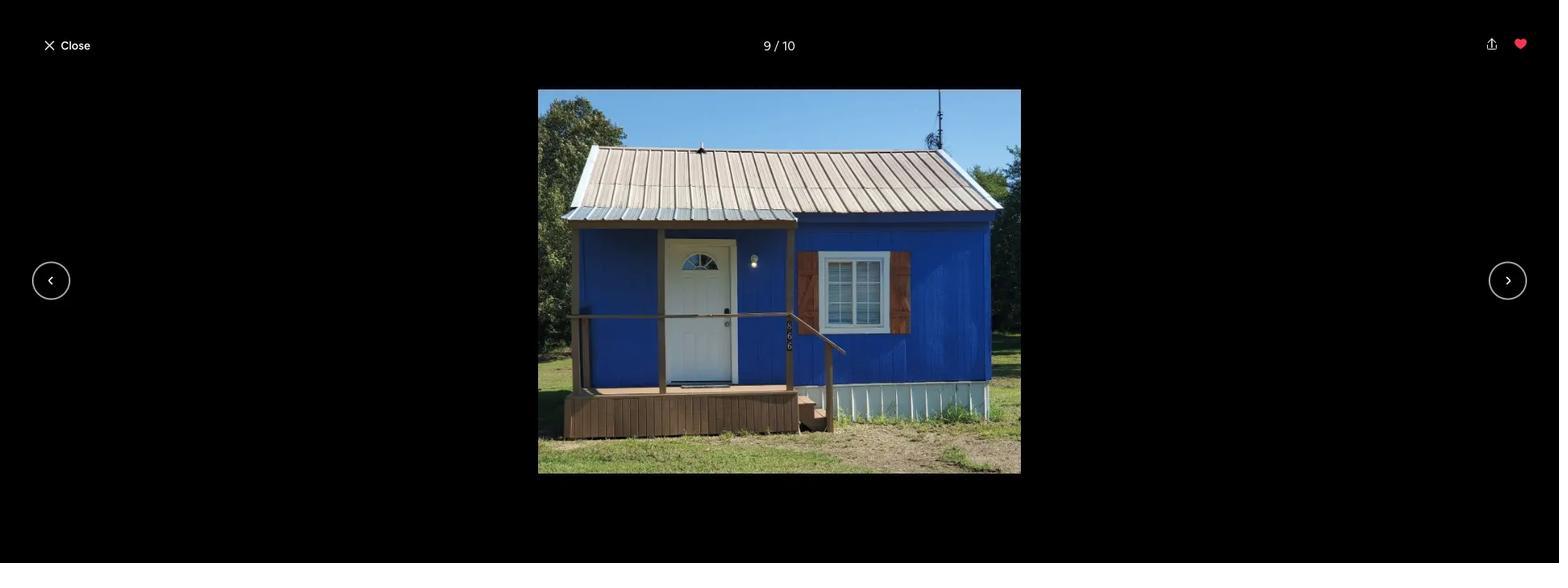 Task type: locate. For each thing, give the bounding box(es) containing it.
home
[[378, 464, 426, 486]]

10
[[783, 37, 796, 54]]

entire
[[326, 464, 375, 486]]

hosted
[[429, 464, 488, 486]]

full bathroom image 1 image
[[629, 0, 1222, 349], [629, 0, 1222, 349]]

united
[[524, 116, 559, 130]]

cozy country cabin image 3 image
[[780, 302, 998, 439]]

photo tour dialog
[[0, 0, 1560, 564]]

learn more about the host, rachel. image
[[804, 465, 849, 510], [804, 465, 849, 510]]

start your search button
[[654, 13, 894, 51]]

cozy country cabin image 4 image
[[1004, 152, 1222, 296]]

exterior image 2 image
[[929, 400, 1222, 564], [929, 400, 1222, 564]]

your
[[703, 25, 726, 39]]

search
[[729, 25, 764, 39]]

exterior image 1 image
[[77, 90, 1483, 474], [77, 90, 1483, 474], [629, 400, 922, 564], [629, 400, 922, 564]]

start your search
[[674, 25, 764, 39]]



Task type: describe. For each thing, give the bounding box(es) containing it.
9 / 10
[[764, 37, 796, 54]]

powderly,
[[435, 116, 486, 130]]

texas,
[[489, 116, 521, 130]]

by rachel
[[491, 464, 571, 486]]

states
[[562, 116, 595, 130]]

$604
[[989, 485, 1031, 508]]

powderly, texas, united states button
[[435, 114, 595, 133]]

9
[[764, 37, 772, 54]]

entire home hosted by rachel
[[326, 464, 571, 486]]

cozy country cabin image 1 image
[[326, 152, 774, 439]]

/
[[774, 37, 780, 54]]

start
[[674, 25, 700, 39]]

powderly, texas, united states
[[435, 116, 595, 130]]

cozy country cabin image 5 image
[[1004, 302, 1222, 439]]

Start your search search field
[[654, 13, 894, 51]]

cozy country cabin image 2 image
[[780, 152, 998, 296]]



Task type: vqa. For each thing, say whether or not it's contained in the screenshot.
Guides
no



